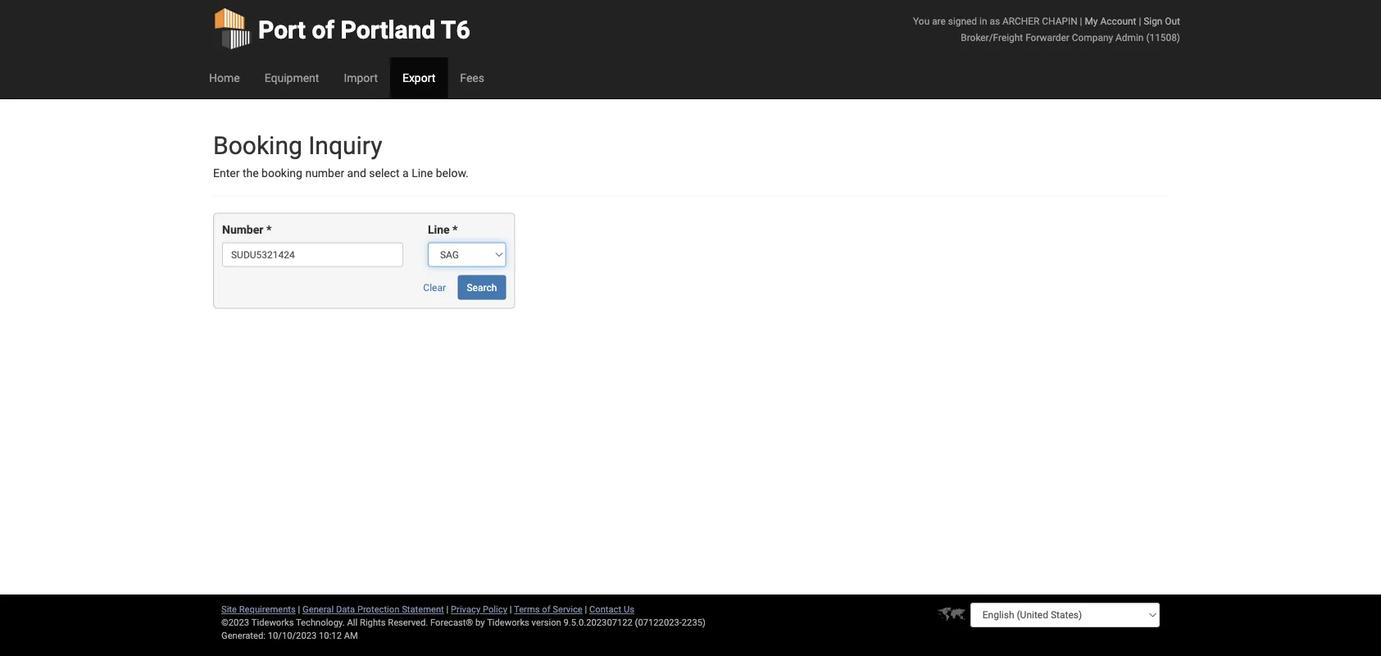 Task type: locate. For each thing, give the bounding box(es) containing it.
protection
[[357, 604, 400, 615]]

t6
[[441, 15, 470, 44]]

terms
[[514, 604, 540, 615]]

sign
[[1144, 15, 1163, 27]]

generated:
[[221, 630, 266, 641]]

signed
[[949, 15, 978, 27]]

of up version
[[542, 604, 551, 615]]

tideworks
[[487, 617, 530, 628]]

* down below.
[[453, 223, 458, 236]]

1 vertical spatial of
[[542, 604, 551, 615]]

sign out link
[[1144, 15, 1181, 27]]

are
[[933, 15, 946, 27]]

1 * from the left
[[266, 223, 272, 236]]

portland
[[341, 15, 436, 44]]

booking
[[262, 166, 303, 180]]

*
[[266, 223, 272, 236], [453, 223, 458, 236]]

contact
[[590, 604, 622, 615]]

import
[[344, 71, 378, 84]]

(11508)
[[1147, 32, 1181, 43]]

| up tideworks
[[510, 604, 512, 615]]

privacy
[[451, 604, 481, 615]]

us
[[624, 604, 635, 615]]

* right number
[[266, 223, 272, 236]]

line up clear
[[428, 223, 450, 236]]

2235)
[[682, 617, 706, 628]]

version
[[532, 617, 562, 628]]

my
[[1085, 15, 1098, 27]]

line right a
[[412, 166, 433, 180]]

home button
[[197, 57, 252, 98]]

privacy policy link
[[451, 604, 508, 615]]

of
[[312, 15, 335, 44], [542, 604, 551, 615]]

| up forecast®
[[447, 604, 449, 615]]

0 vertical spatial line
[[412, 166, 433, 180]]

site requirements | general data protection statement | privacy policy | terms of service | contact us ©2023 tideworks technology. all rights reserved. forecast® by tideworks version 9.5.0.202307122 (07122023-2235) generated: 10/10/2023 10:12 am
[[221, 604, 706, 641]]

am
[[344, 630, 358, 641]]

of right the port
[[312, 15, 335, 44]]

| left sign
[[1139, 15, 1142, 27]]

forwarder
[[1026, 32, 1070, 43]]

admin
[[1116, 32, 1144, 43]]

terms of service link
[[514, 604, 583, 615]]

enter
[[213, 166, 240, 180]]

booking
[[213, 131, 302, 160]]

|
[[1080, 15, 1083, 27], [1139, 15, 1142, 27], [298, 604, 300, 615], [447, 604, 449, 615], [510, 604, 512, 615], [585, 604, 587, 615]]

(07122023-
[[635, 617, 682, 628]]

inquiry
[[308, 131, 382, 160]]

line *
[[428, 223, 458, 236]]

0 vertical spatial of
[[312, 15, 335, 44]]

1 horizontal spatial *
[[453, 223, 458, 236]]

1 horizontal spatial of
[[542, 604, 551, 615]]

| up 9.5.0.202307122
[[585, 604, 587, 615]]

0 horizontal spatial of
[[312, 15, 335, 44]]

number
[[222, 223, 264, 236]]

line
[[412, 166, 433, 180], [428, 223, 450, 236]]

2 * from the left
[[453, 223, 458, 236]]

booking inquiry enter the booking number and select a line below.
[[213, 131, 469, 180]]

contact us link
[[590, 604, 635, 615]]

0 horizontal spatial *
[[266, 223, 272, 236]]

a
[[403, 166, 409, 180]]

policy
[[483, 604, 508, 615]]

* for line *
[[453, 223, 458, 236]]

general
[[303, 604, 334, 615]]

10/10/2023
[[268, 630, 317, 641]]

broker/freight
[[961, 32, 1024, 43]]

reserved.
[[388, 617, 428, 628]]

archer
[[1003, 15, 1040, 27]]

site requirements link
[[221, 604, 296, 615]]



Task type: vqa. For each thing, say whether or not it's contained in the screenshot.
10/10/2023
yes



Task type: describe. For each thing, give the bounding box(es) containing it.
data
[[336, 604, 355, 615]]

fees button
[[448, 57, 497, 98]]

number *
[[222, 223, 272, 236]]

10:12
[[319, 630, 342, 641]]

clear button
[[414, 275, 455, 300]]

port
[[258, 15, 306, 44]]

search button
[[458, 275, 506, 300]]

account
[[1101, 15, 1137, 27]]

you
[[914, 15, 930, 27]]

site
[[221, 604, 237, 615]]

equipment button
[[252, 57, 332, 98]]

service
[[553, 604, 583, 615]]

in
[[980, 15, 988, 27]]

the
[[243, 166, 259, 180]]

requirements
[[239, 604, 296, 615]]

search
[[467, 282, 497, 293]]

you are signed in as archer chapin | my account | sign out broker/freight forwarder company admin (11508)
[[914, 15, 1181, 43]]

* for number *
[[266, 223, 272, 236]]

select
[[369, 166, 400, 180]]

as
[[990, 15, 1000, 27]]

export button
[[390, 57, 448, 98]]

my account link
[[1085, 15, 1137, 27]]

out
[[1166, 15, 1181, 27]]

and
[[347, 166, 366, 180]]

by
[[476, 617, 485, 628]]

export
[[403, 71, 436, 84]]

technology.
[[296, 617, 345, 628]]

rights
[[360, 617, 386, 628]]

of inside site requirements | general data protection statement | privacy policy | terms of service | contact us ©2023 tideworks technology. all rights reserved. forecast® by tideworks version 9.5.0.202307122 (07122023-2235) generated: 10/10/2023 10:12 am
[[542, 604, 551, 615]]

fees
[[460, 71, 485, 84]]

import button
[[332, 57, 390, 98]]

all
[[347, 617, 358, 628]]

9.5.0.202307122
[[564, 617, 633, 628]]

clear
[[423, 282, 446, 293]]

forecast®
[[431, 617, 473, 628]]

home
[[209, 71, 240, 84]]

statement
[[402, 604, 444, 615]]

line inside booking inquiry enter the booking number and select a line below.
[[412, 166, 433, 180]]

| left the "general"
[[298, 604, 300, 615]]

port of portland t6
[[258, 15, 470, 44]]

chapin
[[1043, 15, 1078, 27]]

company
[[1072, 32, 1114, 43]]

below.
[[436, 166, 469, 180]]

1 vertical spatial line
[[428, 223, 450, 236]]

©2023 tideworks
[[221, 617, 294, 628]]

port of portland t6 link
[[213, 0, 470, 57]]

Number * text field
[[222, 242, 403, 267]]

equipment
[[265, 71, 319, 84]]

general data protection statement link
[[303, 604, 444, 615]]

| left the my
[[1080, 15, 1083, 27]]

number
[[305, 166, 345, 180]]



